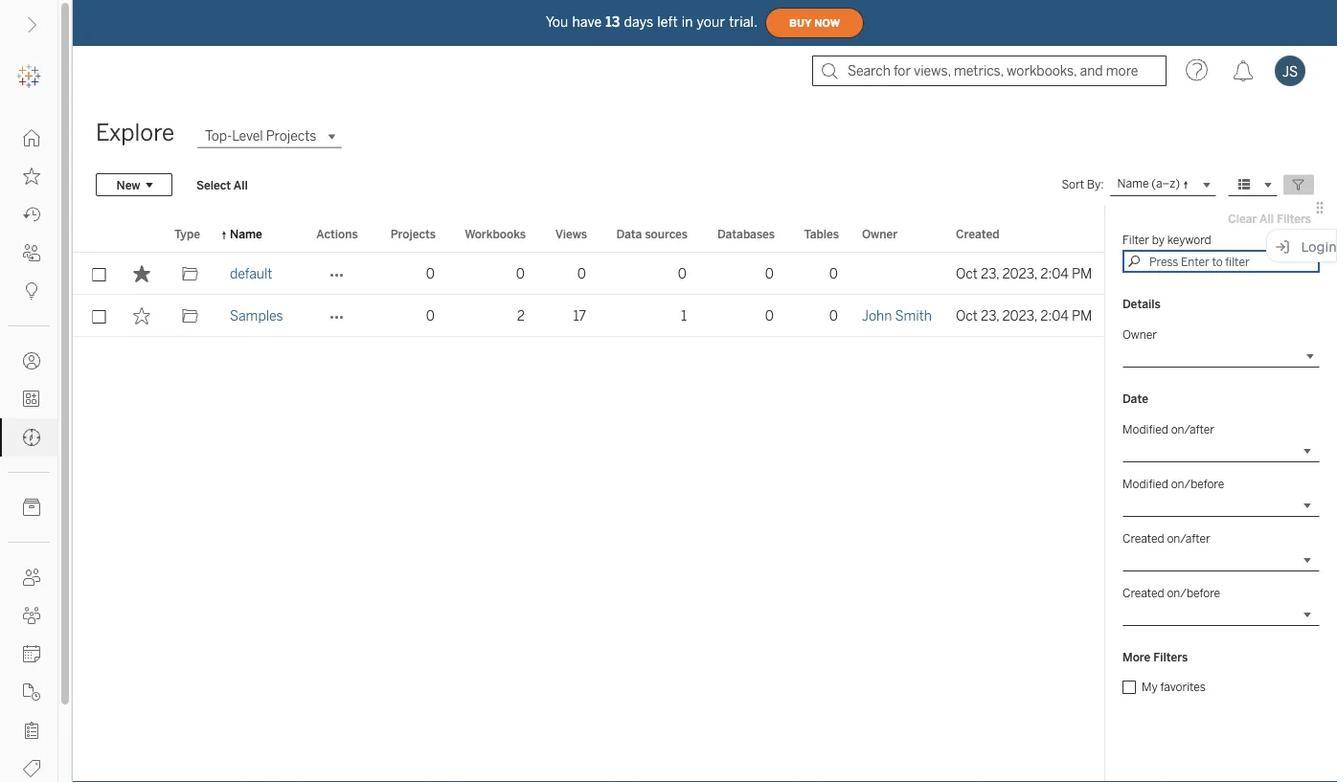 Task type: locate. For each thing, give the bounding box(es) containing it.
1 vertical spatial created
[[1123, 532, 1165, 546]]

created for created on/before
[[1123, 586, 1165, 600]]

0 vertical spatial on/before
[[1171, 477, 1224, 491]]

keyword
[[1167, 233, 1211, 247]]

left
[[657, 14, 678, 30]]

modified on/after
[[1123, 422, 1215, 436]]

filter by keyword
[[1123, 233, 1211, 247]]

on/before up created on/before text box
[[1167, 586, 1220, 600]]

owner right the tables
[[862, 227, 898, 241]]

0 vertical spatial filters
[[1277, 211, 1311, 225]]

1 vertical spatial modified
[[1123, 477, 1169, 491]]

2 oct from the top
[[956, 308, 978, 324]]

23,
[[981, 266, 999, 282], [981, 308, 999, 324]]

filters inside button
[[1277, 211, 1311, 225]]

name (a–z)
[[1117, 177, 1180, 191]]

0 vertical spatial pm
[[1072, 266, 1092, 282]]

row group
[[73, 253, 1105, 337]]

data sources
[[616, 227, 688, 241]]

name left '(a–z)'
[[1117, 177, 1149, 191]]

pm down sort by:
[[1072, 266, 1092, 282]]

on/before
[[1171, 477, 1224, 491], [1167, 586, 1220, 600]]

23, for 1
[[981, 308, 999, 324]]

1 vertical spatial 2023,
[[1002, 308, 1037, 324]]

2 2:04 from the top
[[1040, 308, 1069, 324]]

1 horizontal spatial filters
[[1277, 211, 1311, 225]]

1 vertical spatial all
[[1260, 211, 1274, 225]]

2 pm from the top
[[1072, 308, 1092, 324]]

Modified on/before text field
[[1123, 494, 1320, 517]]

1 horizontal spatial projects
[[391, 227, 436, 241]]

have
[[572, 14, 602, 30]]

1 vertical spatial 2:04
[[1040, 308, 1069, 324]]

top-level projects
[[205, 128, 316, 144]]

pm for 1
[[1072, 308, 1092, 324]]

2:04 left details
[[1040, 308, 1069, 324]]

all
[[234, 178, 248, 192], [1260, 211, 1274, 225]]

row containing default
[[73, 253, 1105, 295]]

row containing samples
[[73, 295, 1105, 337]]

1 vertical spatial on/after
[[1167, 532, 1211, 546]]

smith
[[895, 308, 932, 324]]

0 vertical spatial modified
[[1123, 422, 1169, 436]]

2 row from the top
[[73, 295, 1105, 337]]

0 vertical spatial 2:04
[[1040, 266, 1069, 282]]

Filter by keyword text field
[[1123, 250, 1320, 273]]

buy now
[[789, 17, 840, 29]]

1 2:04 from the top
[[1040, 266, 1069, 282]]

john smith link
[[862, 295, 932, 337]]

row
[[73, 253, 1105, 295], [73, 295, 1105, 337]]

Created on/before text field
[[1123, 603, 1320, 626]]

1 23, from the top
[[981, 266, 999, 282]]

2
[[517, 308, 525, 324]]

owner
[[862, 227, 898, 241], [1123, 328, 1157, 341]]

1 vertical spatial pm
[[1072, 308, 1092, 324]]

2 vertical spatial created
[[1123, 586, 1165, 600]]

1 vertical spatial projects
[[391, 227, 436, 241]]

filters up my favorites
[[1154, 651, 1188, 665]]

all inside button
[[234, 178, 248, 192]]

1 vertical spatial name
[[230, 227, 262, 241]]

filters right clear
[[1277, 211, 1311, 225]]

on/before up modified on/before text field
[[1171, 477, 1224, 491]]

0 vertical spatial all
[[234, 178, 248, 192]]

pm left details
[[1072, 308, 1092, 324]]

all inside button
[[1260, 211, 1274, 225]]

date
[[1123, 392, 1148, 406]]

level
[[232, 128, 263, 144]]

oct
[[956, 266, 978, 282], [956, 308, 978, 324]]

projects right level
[[266, 128, 316, 144]]

2:04 down sort in the right top of the page
[[1040, 266, 1069, 282]]

name
[[1117, 177, 1149, 191], [230, 227, 262, 241]]

1 pm from the top
[[1072, 266, 1092, 282]]

my favorites
[[1142, 681, 1206, 694]]

top-
[[205, 128, 232, 144]]

2:04
[[1040, 266, 1069, 282], [1040, 308, 1069, 324]]

favorites
[[1160, 681, 1206, 694]]

1 horizontal spatial name
[[1117, 177, 1149, 191]]

select
[[196, 178, 231, 192]]

1 modified from the top
[[1123, 422, 1169, 436]]

0 horizontal spatial name
[[230, 227, 262, 241]]

oct 23, 2023, 2:04 pm for 0
[[956, 266, 1092, 282]]

0 vertical spatial oct 23, 2023, 2:04 pm
[[956, 266, 1092, 282]]

1 row from the top
[[73, 253, 1105, 295]]

0 horizontal spatial projects
[[266, 128, 316, 144]]

created inside grid
[[956, 227, 1000, 241]]

pm
[[1072, 266, 1092, 282], [1072, 308, 1092, 324]]

all right select
[[234, 178, 248, 192]]

1 oct from the top
[[956, 266, 978, 282]]

you
[[546, 14, 568, 30]]

name inside dropdown button
[[1117, 177, 1149, 191]]

0
[[426, 266, 435, 282], [516, 266, 525, 282], [577, 266, 586, 282], [678, 266, 687, 282], [765, 266, 774, 282], [829, 266, 838, 282], [426, 308, 435, 324], [765, 308, 774, 324], [829, 308, 838, 324]]

on/after
[[1171, 422, 1215, 436], [1167, 532, 1211, 546]]

databases
[[717, 227, 775, 241]]

workbooks
[[465, 227, 526, 241]]

modified
[[1123, 422, 1169, 436], [1123, 477, 1169, 491]]

select all
[[196, 178, 248, 192]]

cell
[[851, 253, 944, 295]]

row down views
[[73, 295, 1105, 337]]

0 vertical spatial 23,
[[981, 266, 999, 282]]

modified down date
[[1123, 422, 1169, 436]]

0 horizontal spatial all
[[234, 178, 248, 192]]

1 oct 23, 2023, 2:04 pm from the top
[[956, 266, 1092, 282]]

projects right actions
[[391, 227, 436, 241]]

projects
[[266, 128, 316, 144], [391, 227, 436, 241]]

on/after for modified on/after
[[1171, 422, 1215, 436]]

grid
[[73, 216, 1111, 783]]

sort by:
[[1062, 178, 1104, 192]]

in
[[682, 14, 693, 30]]

Search for views, metrics, workbooks, and more text field
[[812, 56, 1167, 86]]

navigation panel element
[[0, 57, 57, 783]]

0 vertical spatial oct
[[956, 266, 978, 282]]

on/after for created on/after
[[1167, 532, 1211, 546]]

2 2023, from the top
[[1002, 308, 1037, 324]]

1 vertical spatial owner
[[1123, 328, 1157, 341]]

filters
[[1277, 211, 1311, 225], [1154, 651, 1188, 665]]

0 vertical spatial owner
[[862, 227, 898, 241]]

select all button
[[184, 173, 260, 196]]

Modified on/after text field
[[1123, 440, 1320, 463]]

name up default
[[230, 227, 262, 241]]

all right clear
[[1260, 211, 1274, 225]]

row group containing default
[[73, 253, 1105, 337]]

0 vertical spatial projects
[[266, 128, 316, 144]]

0 vertical spatial 2023,
[[1002, 266, 1037, 282]]

0 horizontal spatial filters
[[1154, 651, 1188, 665]]

new
[[116, 178, 140, 192]]

0 vertical spatial name
[[1117, 177, 1149, 191]]

0 horizontal spatial owner
[[862, 227, 898, 241]]

2 23, from the top
[[981, 308, 999, 324]]

1 vertical spatial oct 23, 2023, 2:04 pm
[[956, 308, 1092, 324]]

all for clear
[[1260, 211, 1274, 225]]

row up '17'
[[73, 253, 1105, 295]]

1 vertical spatial 23,
[[981, 308, 999, 324]]

1 vertical spatial on/before
[[1167, 586, 1220, 600]]

samples
[[230, 308, 283, 324]]

created
[[956, 227, 1000, 241], [1123, 532, 1165, 546], [1123, 586, 1165, 600]]

2023,
[[1002, 266, 1037, 282], [1002, 308, 1037, 324]]

owner down details
[[1123, 328, 1157, 341]]

0 vertical spatial created
[[956, 227, 1000, 241]]

1 horizontal spatial all
[[1260, 211, 1274, 225]]

oct 23, 2023, 2:04 pm
[[956, 266, 1092, 282], [956, 308, 1092, 324]]

owner inside grid
[[862, 227, 898, 241]]

modified up created on/after
[[1123, 477, 1169, 491]]

on/after up modified on/after text box
[[1171, 422, 1215, 436]]

0 vertical spatial on/after
[[1171, 422, 1215, 436]]

1 2023, from the top
[[1002, 266, 1037, 282]]

2 oct 23, 2023, 2:04 pm from the top
[[956, 308, 1092, 324]]

grid containing default
[[73, 216, 1111, 783]]

2 modified from the top
[[1123, 477, 1169, 491]]

clear
[[1228, 211, 1257, 225]]

buy now button
[[765, 8, 864, 38]]

2023, for 1
[[1002, 308, 1037, 324]]

actions
[[316, 227, 358, 241]]

project image
[[182, 307, 199, 325]]

1 vertical spatial oct
[[956, 308, 978, 324]]

on/after up created on/after text box
[[1167, 532, 1211, 546]]

by
[[1152, 233, 1165, 247]]



Task type: describe. For each thing, give the bounding box(es) containing it.
clear all filters
[[1228, 211, 1311, 225]]

created for created on/after
[[1123, 532, 1165, 546]]

default
[[230, 266, 272, 282]]

modified on/before
[[1123, 477, 1224, 491]]

oct 23, 2023, 2:04 pm for 1
[[956, 308, 1092, 324]]

sort
[[1062, 178, 1084, 192]]

trial.
[[729, 14, 758, 30]]

clear all filters button
[[1220, 207, 1320, 230]]

oct for 0
[[956, 266, 978, 282]]

sources
[[645, 227, 688, 241]]

more
[[1123, 651, 1151, 665]]

all for select
[[234, 178, 248, 192]]

created on/after
[[1123, 532, 1211, 546]]

1 vertical spatial filters
[[1154, 651, 1188, 665]]

samples link
[[230, 295, 283, 337]]

projects inside 'popup button'
[[266, 128, 316, 144]]

Created on/after text field
[[1123, 549, 1320, 572]]

oct for 1
[[956, 308, 978, 324]]

13
[[606, 14, 620, 30]]

created on/before
[[1123, 586, 1220, 600]]

main navigation. press the up and down arrow keys to access links. element
[[0, 119, 57, 783]]

data
[[616, 227, 642, 241]]

you have 13 days left in your trial.
[[546, 14, 758, 30]]

more filters
[[1123, 651, 1188, 665]]

name (a–z) button
[[1110, 173, 1217, 196]]

(a–z)
[[1152, 177, 1180, 191]]

explore
[[96, 119, 174, 147]]

top-level projects button
[[197, 125, 341, 148]]

views
[[555, 227, 587, 241]]

23, for 0
[[981, 266, 999, 282]]

name for name (a–z)
[[1117, 177, 1149, 191]]

modified for modified on/before
[[1123, 477, 1169, 491]]

1 horizontal spatial owner
[[1123, 328, 1157, 341]]

john smith
[[862, 308, 932, 324]]

pm for 0
[[1072, 266, 1092, 282]]

list view image
[[1236, 176, 1253, 193]]

name for name
[[230, 227, 262, 241]]

filter
[[1123, 233, 1150, 247]]

my
[[1142, 681, 1158, 694]]

on/before for modified on/before
[[1171, 477, 1224, 491]]

1
[[681, 308, 687, 324]]

default link
[[230, 253, 272, 295]]

tables
[[804, 227, 839, 241]]

details
[[1123, 297, 1161, 311]]

on/before for created on/before
[[1167, 586, 1220, 600]]

2:04 for 0
[[1040, 266, 1069, 282]]

created for created
[[956, 227, 1000, 241]]

2:04 for 1
[[1040, 308, 1069, 324]]

your
[[697, 14, 725, 30]]

cell inside row group
[[851, 253, 944, 295]]

by:
[[1087, 178, 1104, 192]]

modified for modified on/after
[[1123, 422, 1169, 436]]

2023, for 0
[[1002, 266, 1037, 282]]

type
[[174, 227, 200, 241]]

john
[[862, 308, 892, 324]]

days
[[624, 14, 654, 30]]

new button
[[96, 173, 172, 196]]

project image
[[182, 265, 199, 283]]

now
[[814, 17, 840, 29]]

buy
[[789, 17, 812, 29]]

17
[[573, 308, 586, 324]]



Task type: vqa. For each thing, say whether or not it's contained in the screenshot.
row containing Samples
yes



